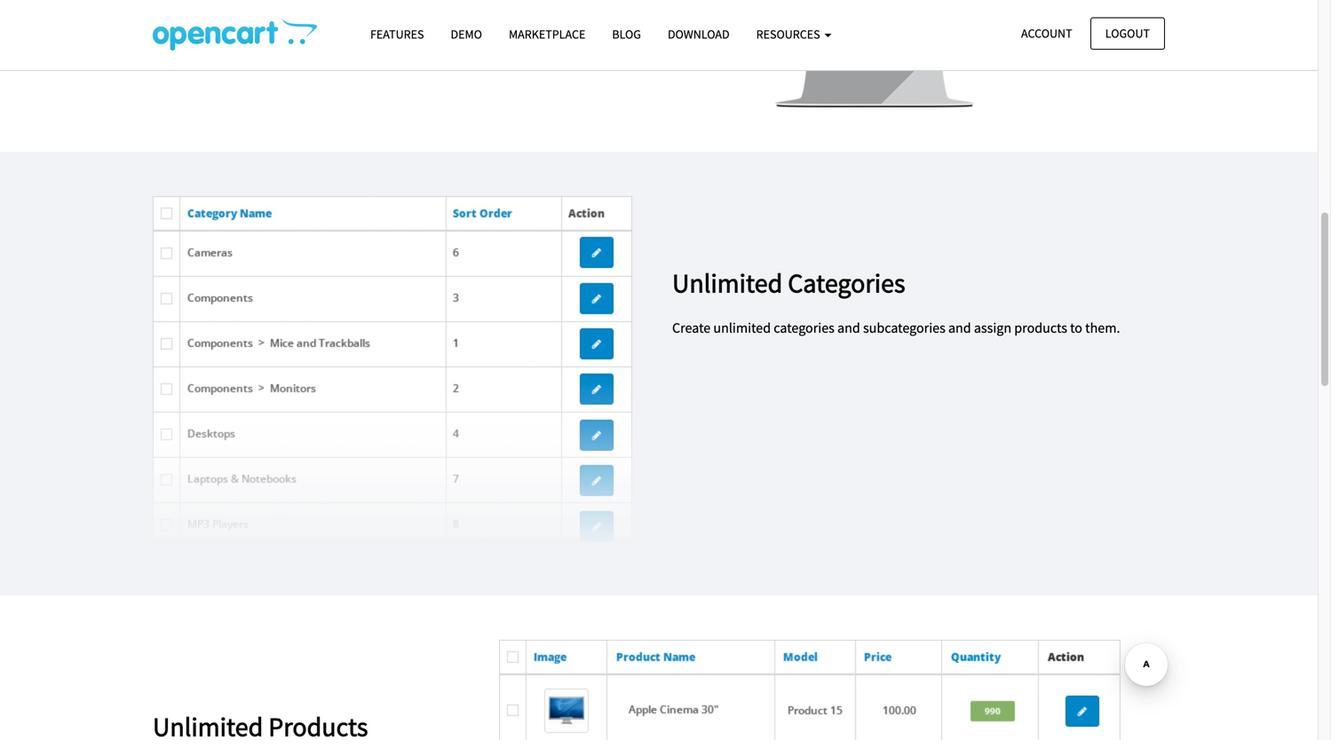 Task type: describe. For each thing, give the bounding box(es) containing it.
download
[[668, 26, 730, 42]]

marketplace link
[[496, 19, 599, 50]]

marketplace
[[509, 26, 586, 42]]

assign
[[975, 319, 1012, 337]]

account link
[[1007, 17, 1088, 50]]

logout link
[[1091, 17, 1166, 50]]

products
[[1015, 319, 1068, 337]]

account
[[1022, 25, 1073, 41]]

logout
[[1106, 25, 1151, 41]]

features
[[370, 26, 424, 42]]

unlimited categories image
[[153, 196, 633, 552]]

features link
[[357, 19, 438, 50]]

unlimited
[[673, 267, 783, 300]]

unlimited
[[714, 319, 771, 337]]

unlimited categories
[[673, 267, 906, 300]]

resources link
[[743, 19, 845, 50]]

free to download and use image
[[586, 0, 1166, 108]]

unlimited products image
[[499, 641, 1121, 741]]

create
[[673, 319, 711, 337]]

2 and from the left
[[949, 319, 972, 337]]



Task type: locate. For each thing, give the bounding box(es) containing it.
categories
[[774, 319, 835, 337]]

0 horizontal spatial and
[[838, 319, 861, 337]]

1 horizontal spatial and
[[949, 319, 972, 337]]

and left assign
[[949, 319, 972, 337]]

blog link
[[599, 19, 655, 50]]

download link
[[655, 19, 743, 50]]

and right categories
[[838, 319, 861, 337]]

opencart - features image
[[153, 19, 317, 51]]

subcategories
[[864, 319, 946, 337]]

them.
[[1086, 319, 1121, 337]]

create unlimited categories and subcategories and assign products to them.
[[673, 319, 1121, 337]]

and
[[838, 319, 861, 337], [949, 319, 972, 337]]

categories
[[788, 267, 906, 300]]

to
[[1071, 319, 1083, 337]]

1 and from the left
[[838, 319, 861, 337]]

blog
[[612, 26, 641, 42]]

demo
[[451, 26, 482, 42]]

demo link
[[438, 19, 496, 50]]

resources
[[757, 26, 823, 42]]



Task type: vqa. For each thing, say whether or not it's contained in the screenshot.
DEMO link
yes



